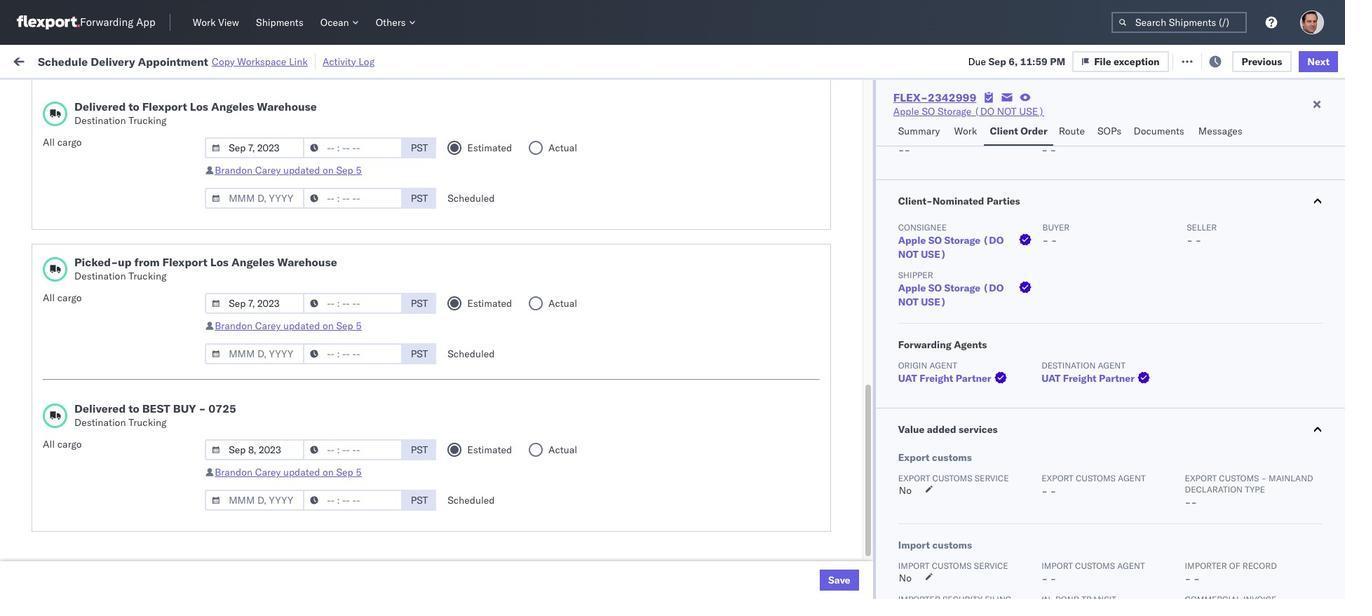 Task type: describe. For each thing, give the bounding box(es) containing it.
4 resize handle column header from the left
[[525, 109, 542, 600]]

2177388 for 6:00 pm pdt, aug 10, 2023
[[846, 489, 888, 501]]

to for best
[[129, 402, 139, 416]]

mbl/mawb
[[1008, 114, 1057, 125]]

operator
[[1193, 114, 1227, 125]]

brandon carey updated on sep 5 for warehouse
[[215, 164, 362, 177]]

ocean for 12:00 am pdt, oct 15, 2023
[[452, 458, 481, 470]]

1 cosu39480284 from the top
[[1008, 118, 1084, 131]]

11:59 pm pdt, sep 8, 2023
[[238, 365, 366, 378]]

value
[[899, 424, 925, 436]]

4 -- : -- -- text field from the top
[[303, 344, 403, 365]]

pdt, for 11:59 pm pdt, sep 11, 2023
[[285, 520, 307, 532]]

shipments
[[256, 16, 304, 29]]

8,
[[330, 365, 339, 378]]

pm for 11:59 pm pdt, sep 11, 2023
[[267, 520, 283, 532]]

1 2297584 from the top
[[846, 211, 888, 223]]

freight for origin
[[920, 373, 954, 385]]

2285185
[[846, 581, 888, 594]]

mbl/mawb numbers
[[1008, 114, 1094, 125]]

summary
[[899, 125, 940, 138]]

Search Shipments (/) text field
[[1112, 12, 1248, 33]]

7 resize handle column header from the left
[[888, 109, 905, 600]]

2023 for 9:00 am pdt, aug 10, 2023
[[343, 334, 368, 347]]

brandon carey updated on sep 5 for 0725
[[215, 467, 362, 479]]

am for 9:00
[[261, 334, 278, 347]]

status
[[77, 87, 102, 97]]

agent inside "import customs agent - -"
[[1118, 561, 1146, 572]]

importer
[[1185, 561, 1228, 572]]

batch
[[1267, 54, 1294, 67]]

angeles inside the 'picked-up from flexport los angeles warehouse destination trucking'
[[231, 255, 275, 269]]

oney3014801
[[1008, 489, 1077, 501]]

1 airport from the top
[[92, 279, 123, 292]]

all cargo for delivered to flexport los angeles warehouse
[[43, 136, 82, 149]]

ocean fcl for 12:00 am pdt, oct 15, 2023
[[452, 458, 502, 470]]

no for -
[[899, 573, 912, 585]]

sep up 9:00 am pdt, aug 10, 2023
[[336, 320, 353, 333]]

11:59 right 6, at the right of the page
[[1021, 55, 1048, 68]]

air for 2:30 pm pdt, aug 12, 2023
[[452, 242, 465, 254]]

9:00 am pdt, aug 10, 2023
[[238, 334, 368, 347]]

mmm d, yyyy text field for angeles
[[205, 344, 305, 365]]

copy workspace link button
[[212, 55, 308, 68]]

documents
[[1134, 125, 1185, 138]]

air for 11:59 pm pdt, aug 29, 2023
[[452, 550, 465, 563]]

sep up 6:00 pm pdt, aug 10, 2023
[[336, 467, 353, 479]]

mainland
[[1269, 474, 1314, 484]]

confirm delivery for 6:00
[[32, 488, 107, 501]]

previous button
[[1232, 51, 1293, 72]]

confirm arrival at cfs button
[[32, 240, 132, 256]]

delivered to flexport los angeles warehouse destination trucking
[[74, 100, 317, 127]]

2342348
[[846, 180, 888, 193]]

air for unknown
[[452, 303, 465, 316]]

summary button
[[893, 119, 949, 146]]

pst for 3rd -- : -- -- text box from the bottom of the page
[[411, 348, 428, 361]]

schedule pickup from los angeles, ca button
[[32, 117, 205, 132]]

upload proof of delivery link
[[32, 179, 141, 193]]

export customs service
[[899, 474, 1009, 484]]

gvcu5265864 for 6:00 pm pdt, aug 10, 2023
[[912, 488, 981, 501]]

workitem
[[15, 114, 52, 125]]

client order
[[990, 125, 1048, 138]]

5 for delivered to best buy - 0725
[[356, 467, 362, 479]]

import customs agent - -
[[1042, 561, 1146, 586]]

2023 for 11:59 pm pdt, sep 11, 2023
[[348, 520, 372, 532]]

snoozed
[[293, 87, 326, 97]]

pm for 11:59 pm pdt, sep 8, 2023
[[267, 365, 283, 378]]

client order button
[[985, 119, 1054, 146]]

9:00
[[238, 334, 259, 347]]

forwarding app
[[80, 16, 156, 29]]

export for export customs
[[899, 452, 930, 464]]

flex-2329631
[[816, 303, 888, 316]]

for
[[135, 87, 146, 97]]

import work
[[119, 54, 178, 67]]

updated for 0725
[[283, 467, 320, 479]]

blocked,
[[173, 87, 208, 97]]

container
[[912, 109, 949, 119]]

1 flex-2297584 from the top
[[816, 211, 888, 223]]

flexport inside delivered to flexport los angeles warehouse destination trucking
[[142, 100, 187, 114]]

scheduled for picked-up from flexport los angeles warehouse
[[448, 348, 495, 361]]

0 vertical spatial appointment
[[138, 54, 208, 68]]

of inside upload proof of delivery link
[[93, 179, 102, 192]]

snoozed : no
[[293, 87, 343, 97]]

pst for 2nd -- : -- -- text box
[[411, 192, 428, 205]]

workspace
[[237, 55, 286, 68]]

my
[[14, 51, 36, 71]]

messages button
[[1193, 119, 1251, 146]]

from for confirm pickup from los angeles international airport 'link' associated with 1st confirm pickup from los angeles international airport button from the top
[[103, 265, 124, 278]]

2 resize handle column header from the left
[[377, 109, 394, 600]]

1 schedule pickup from los angeles international airport link from the top
[[32, 357, 211, 385]]

2 schedule pickup from los angeles international airport from the top
[[32, 543, 186, 569]]

sep left 11,
[[310, 520, 328, 532]]

by:
[[51, 86, 64, 99]]

message
[[205, 54, 244, 67]]

activity log
[[323, 55, 375, 68]]

2 flex-2297584 from the top
[[816, 242, 888, 254]]

angeles, for 8:30 am pdt, may 23, 2023
[[145, 148, 183, 161]]

11:59 pm pdt, oct 10, 2023
[[238, 427, 371, 440]]

client-nominated parties button
[[876, 180, 1346, 222]]

customs for export customs agent - -
[[1076, 474, 1116, 484]]

- inside delivered to best buy - 0725 destination trucking
[[199, 402, 206, 416]]

from for first schedule pickup from los angeles international airport link from the bottom
[[109, 543, 130, 555]]

2023 for 11:59 pm pdt, sep 8, 2023
[[342, 365, 366, 378]]

delivery inside button
[[105, 179, 141, 192]]

2 vertical spatial apple so storage (do not use) link
[[899, 281, 1035, 309]]

proof
[[67, 179, 91, 192]]

-- for 11:59 pm pdt, sep 11, 2023
[[1008, 520, 1020, 532]]

up
[[118, 255, 132, 269]]

(1)
[[244, 54, 262, 67]]

others
[[376, 16, 406, 29]]

work for work view
[[193, 16, 216, 29]]

uat freight partner for origin
[[899, 373, 992, 385]]

import customs
[[899, 540, 973, 552]]

0 vertical spatial no
[[332, 87, 343, 97]]

upload
[[32, 179, 64, 192]]

2345290
[[846, 550, 888, 563]]

sep left 6, at the right of the page
[[989, 55, 1007, 68]]

in
[[210, 87, 218, 97]]

flex-2149764 for schedule delivery appointment
[[816, 396, 888, 409]]

filtered by:
[[14, 86, 64, 99]]

sops
[[1098, 125, 1122, 138]]

uat freight partner link for origin
[[899, 372, 1010, 386]]

1 2342347 from the top
[[846, 365, 888, 378]]

action
[[1297, 54, 1328, 67]]

ocean fcl for 11:59 pm pdt, oct 10, 2023
[[452, 427, 502, 440]]

5 resize handle column header from the left
[[621, 109, 638, 600]]

Search Work text field
[[873, 50, 1026, 71]]

actual for delivered to flexport los angeles warehouse
[[549, 142, 578, 154]]

fcl for 11:59 pm pdt, oct 10, 2023
[[484, 427, 502, 440]]

export customs agent - -
[[1042, 474, 1146, 498]]

1 flex-2342347 from the top
[[816, 365, 888, 378]]

services
[[959, 424, 998, 436]]

value added services button
[[876, 409, 1346, 451]]

others button
[[370, 13, 421, 32]]

schedule delivery appointment copy workspace link
[[38, 54, 308, 68]]

documents button
[[1129, 119, 1193, 146]]

2149764 for confirm pickup from los angeles, ca
[[846, 149, 888, 162]]

flex-2342999 link
[[894, 91, 977, 105]]

11 resize handle column header from the left
[[1310, 109, 1327, 600]]

2023 for 11:59 pm pdt, sep 14, 2023
[[348, 180, 372, 193]]

carey for angeles
[[255, 320, 281, 333]]

1 cosu9374018 from the top
[[912, 118, 981, 131]]

ca for 8:30 am pdt, may 23, 2023
[[186, 148, 199, 161]]

2 2342347 from the top
[[846, 520, 888, 532]]

2023 for 6:00 pm pdt, aug 10, 2023
[[343, 489, 367, 501]]

batch action button
[[1245, 50, 1337, 71]]

picked-
[[74, 255, 118, 269]]

uat freight partner for destination
[[1042, 373, 1135, 385]]

brandon carey updated on sep 5 button for 0725
[[215, 467, 362, 479]]

3 resize handle column header from the left
[[429, 109, 445, 600]]

1 horizontal spatial flex-2342999
[[894, 91, 977, 105]]

messages
[[1199, 125, 1243, 138]]

trucking for flexport
[[129, 114, 167, 127]]

8 resize handle column header from the left
[[984, 109, 1001, 600]]

11,
[[330, 520, 345, 532]]

2 flex-2342347 from the top
[[816, 520, 888, 532]]

actual for picked-up from flexport los angeles warehouse
[[549, 297, 578, 310]]

destination inside delivered to best buy - 0725 destination trucking
[[74, 417, 126, 429]]

2 schedule pickup from los angeles international airport button from the top
[[32, 542, 211, 571]]

all for picked-up from flexport los angeles warehouse
[[43, 292, 55, 305]]

confirm pickup from los angeles, ca link for 8:30 am pdt, may 23, 2023
[[32, 148, 199, 162]]

angeles for first schedule pickup from los angeles international airport "button"
[[151, 357, 186, 370]]

2023 for 12:30 pm pdt, aug 12, 2023
[[349, 211, 373, 223]]

updated for warehouse
[[283, 164, 320, 177]]

0 vertical spatial 2342999
[[928, 91, 977, 105]]

5 for picked-up from flexport los angeles warehouse
[[356, 320, 362, 333]]

confirm delivery link for 6:00 pm pdt, aug 10, 2023
[[32, 487, 107, 501]]

10, for 6:00 pm pdt, aug 10, 2023
[[325, 489, 340, 501]]

ocean inside button
[[320, 16, 349, 29]]

1 vertical spatial 2342999
[[846, 273, 888, 285]]

angeles for 2nd confirm pickup from los angeles international airport button from the top
[[145, 512, 180, 524]]

2 airport from the top
[[92, 372, 123, 384]]

11:59 pm pdt, sep 14, 2023
[[238, 180, 372, 193]]

schedule pickup from los angeles, ca link
[[32, 117, 205, 131]]

5 -- : -- -- text field from the top
[[303, 440, 403, 461]]

link
[[289, 55, 308, 68]]

schedule inside button
[[32, 118, 74, 130]]

delivered for delivered to flexport los angeles warehouse
[[74, 100, 126, 114]]

2023 for 2:30 pm pdt, aug 12, 2023
[[343, 242, 367, 254]]

0 horizontal spatial flex-2342999
[[816, 273, 888, 285]]

from for 2nd schedule pickup from los angeles international airport link from the bottom of the page
[[109, 357, 130, 370]]

service for - -
[[974, 561, 1009, 572]]

-- for 11:59 pm pdt, aug 29, 2023
[[1008, 550, 1020, 563]]

cfs
[[113, 241, 132, 254]]

2023 for 11:59 pm pdt, oct 10, 2023
[[347, 427, 371, 440]]

status : ready for work, blocked, in progress
[[77, 87, 255, 97]]

ocean for 6:00 pm pdt, aug 10, 2023
[[452, 489, 481, 501]]

612
[[274, 54, 292, 67]]

23,
[[327, 149, 342, 162]]

2023 for 8:30 am pdt, may 23, 2023
[[344, 149, 369, 162]]

flex-2177388 for 6:00 pm pdt, aug 10, 2023
[[816, 489, 888, 501]]

forwarding app link
[[17, 15, 156, 29]]

5 for delivered to flexport los angeles warehouse
[[356, 164, 362, 177]]

168
[[339, 54, 357, 67]]

confirm arrival at cfs link
[[32, 240, 132, 254]]

work view
[[193, 16, 239, 29]]

numbers for container numbers
[[912, 120, 946, 131]]

agents
[[954, 339, 988, 352]]

0389179742
[[1008, 581, 1069, 594]]

sep left 8,
[[310, 365, 328, 378]]

01589824734 for 12:30 pm pdt, aug 12, 2023
[[1008, 211, 1075, 223]]

angeles, inside button
[[151, 118, 189, 130]]

progress
[[220, 87, 255, 97]]

unknown
[[238, 303, 282, 316]]

save
[[829, 575, 851, 587]]

brandon carey updated on sep 5 button for angeles
[[215, 320, 362, 333]]

customs for export customs
[[933, 452, 972, 464]]

risk
[[306, 54, 323, 67]]

2 2297584 from the top
[[846, 242, 888, 254]]

11:59 pm pdt, aug 29, 2023
[[238, 550, 373, 563]]

warehouse inside the 'picked-up from flexport los angeles warehouse destination trucking'
[[277, 255, 337, 269]]

customs for import customs
[[933, 540, 973, 552]]

customs for export customs service
[[933, 474, 973, 484]]

4 airport from the top
[[92, 557, 123, 569]]

2 mmm d, yyyy text field from the top
[[205, 188, 305, 209]]

flex-2177389 for 12:00 am pdt, oct 15, 2023
[[816, 458, 888, 470]]

flex-2285185
[[816, 581, 888, 594]]

1 schedule pickup from los angeles international airport button from the top
[[32, 357, 211, 386]]

sep left "14,"
[[310, 180, 328, 193]]

on right 168
[[360, 54, 371, 67]]

pdt, for 11:59 pm pdt, sep 14, 2023
[[285, 180, 307, 193]]

6 resize handle column header from the left
[[769, 109, 786, 600]]

brandon carey updated on sep 5 for angeles
[[215, 320, 362, 333]]



Task type: vqa. For each thing, say whether or not it's contained in the screenshot.
the Deadline on the top left
no



Task type: locate. For each thing, give the bounding box(es) containing it.
2149764
[[846, 118, 888, 131], [846, 149, 888, 162], [846, 396, 888, 409]]

0 vertical spatial all
[[43, 136, 55, 149]]

pm for 11:59 pm pdt, sep 14, 2023
[[267, 180, 283, 193]]

confirm arrival at cfs
[[32, 241, 132, 254]]

2177389 left value at the right
[[846, 427, 888, 440]]

0 vertical spatial confirm pickup from los angeles international airport
[[32, 265, 180, 292]]

2023 right 8,
[[342, 365, 366, 378]]

confirm delivery
[[32, 210, 107, 223], [29, 303, 104, 315], [32, 457, 107, 470], [32, 488, 107, 501]]

1 vertical spatial appointment
[[115, 395, 173, 408]]

appointment up status : ready for work, blocked, in progress
[[138, 54, 208, 68]]

destination inside the 'picked-up from flexport los angeles warehouse destination trucking'
[[74, 270, 126, 283]]

of inside importer of record - -
[[1230, 561, 1241, 572]]

5 pst from the top
[[411, 444, 428, 457]]

next
[[1308, 55, 1330, 68]]

2 2149764 from the top
[[846, 149, 888, 162]]

3 cosu9374018 from the top
[[912, 396, 981, 408]]

mmm d, yyyy text field for 0725
[[205, 440, 305, 461]]

uat freight partner link
[[899, 372, 1010, 386], [1042, 372, 1154, 386]]

1 vertical spatial flexport
[[162, 255, 208, 269]]

8:30 am pdt, may 23, 2023
[[238, 149, 369, 162]]

3 gvcu5265864 from the top
[[912, 457, 981, 470]]

brandon carey updated on sep 5 button down 8:30 am pdt, may 23, 2023
[[215, 164, 362, 177]]

angeles, down status : ready for work, blocked, in progress
[[151, 118, 189, 130]]

to for flexport
[[129, 100, 139, 114]]

mmm d, yyyy text field down 'unknown'
[[205, 344, 305, 365]]

estimated for picked-up from flexport los angeles warehouse
[[467, 297, 512, 310]]

-- : -- -- text field
[[303, 138, 403, 159], [303, 188, 403, 209], [303, 293, 403, 314], [303, 344, 403, 365], [303, 440, 403, 461], [303, 490, 403, 512]]

0 vertical spatial schedule delivery appointment button
[[32, 395, 173, 410]]

flex-2177388
[[816, 334, 888, 347], [816, 489, 888, 501]]

pdt, for 12:00 am pdt, oct 15, 2023
[[286, 458, 308, 470]]

origin agent
[[899, 361, 958, 371]]

pst for 6th -- : -- -- text box from the bottom
[[411, 142, 428, 154]]

2177388
[[846, 334, 888, 347], [846, 489, 888, 501]]

2 brandon from the top
[[215, 320, 253, 333]]

2 vertical spatial all
[[43, 439, 55, 451]]

6:00 pm pdt, aug 10, 2023
[[238, 489, 367, 501]]

route
[[1059, 125, 1085, 138]]

2 gvcu5265864 from the top
[[912, 427, 981, 439]]

next button
[[1300, 51, 1339, 72]]

import down import customs
[[899, 561, 930, 572]]

1 resize handle column header from the left
[[212, 109, 229, 600]]

2 confirm pickup from los angeles, ca link from the top
[[32, 333, 199, 347]]

ca inside schedule pickup from los angeles, ca link
[[192, 118, 205, 130]]

upload proof of delivery
[[32, 179, 141, 192]]

1 vertical spatial 2177389
[[846, 458, 888, 470]]

1 2149764 from the top
[[846, 118, 888, 131]]

1 horizontal spatial :
[[326, 87, 329, 97]]

all cargo
[[43, 136, 82, 149], [43, 292, 82, 305], [43, 439, 82, 451]]

trucking inside the 'picked-up from flexport los angeles warehouse destination trucking'
[[129, 270, 167, 283]]

mmm d, yyyy text field down progress
[[205, 138, 305, 159]]

numbers inside container numbers
[[912, 120, 946, 131]]

0 vertical spatial service
[[975, 474, 1009, 484]]

1 confirm pickup from los angeles international airport button from the top
[[32, 264, 211, 294]]

angeles
[[211, 100, 254, 114], [231, 255, 275, 269], [145, 265, 180, 278], [151, 357, 186, 370], [145, 512, 180, 524], [151, 543, 186, 555]]

2177389 for 12:00 am pdt, oct 15, 2023
[[846, 458, 888, 470]]

delivered left best
[[74, 402, 126, 416]]

warehouse inside delivered to flexport los angeles warehouse destination trucking
[[257, 100, 317, 114]]

flex-2177388 for 9:00 am pdt, aug 10, 2023
[[816, 334, 888, 347]]

freight down destination agent
[[1063, 373, 1097, 385]]

10, up 8,
[[326, 334, 341, 347]]

trucking inside delivered to flexport los angeles warehouse destination trucking
[[129, 114, 167, 127]]

oct up 12:00 am pdt, oct 15, 2023
[[310, 427, 327, 440]]

gvcu5265864 up export customs
[[912, 427, 981, 439]]

6 pst from the top
[[411, 495, 428, 507]]

1 vertical spatial warehouse
[[277, 255, 337, 269]]

2 international from the top
[[32, 372, 89, 384]]

1 confirm pickup from los angeles, ca from the top
[[32, 148, 199, 161]]

11:59 down 6:00 at left bottom
[[238, 520, 265, 532]]

service down services
[[975, 474, 1009, 484]]

resize handle column header
[[212, 109, 229, 600], [377, 109, 394, 600], [429, 109, 445, 600], [525, 109, 542, 600], [621, 109, 638, 600], [769, 109, 786, 600], [888, 109, 905, 600], [984, 109, 1001, 600], [1169, 109, 1186, 600], [1265, 109, 1282, 600], [1310, 109, 1327, 600]]

2 vertical spatial scheduled
[[448, 495, 495, 507]]

work
[[193, 16, 216, 29], [153, 54, 178, 67], [955, 125, 978, 138]]

2 all from the top
[[43, 292, 55, 305]]

carey for warehouse
[[255, 164, 281, 177]]

flex-2329631 button
[[793, 300, 891, 320], [793, 300, 891, 320]]

updated for angeles
[[283, 320, 320, 333]]

2 vertical spatial brandon carey updated on sep 5 button
[[215, 467, 362, 479]]

pm up 12:00 am pdt, oct 15, 2023
[[267, 427, 283, 440]]

2342347 up 2345290
[[846, 520, 888, 532]]

1 vertical spatial 5
[[356, 320, 362, 333]]

partner down agents
[[956, 373, 992, 385]]

pst for 6th -- : -- -- text box from the top of the page
[[411, 495, 428, 507]]

confirm for the confirm delivery button associated with 12:30 pm pdt, aug 12, 2023
[[32, 210, 68, 223]]

2 cosu9374018 from the top
[[912, 149, 981, 161]]

export inside export customs agent - -
[[1042, 474, 1074, 484]]

mbl/mawb numbers button
[[1001, 112, 1172, 126]]

2023 for 11:59 pm pdt, aug 29, 2023
[[349, 550, 373, 563]]

los inside delivered to flexport los angeles warehouse destination trucking
[[190, 100, 208, 114]]

carey for 0725
[[255, 467, 281, 479]]

1 brandon carey updated on sep 5 button from the top
[[215, 164, 362, 177]]

aug up 11:59 pm pdt, sep 8, 2023
[[305, 334, 323, 347]]

2297584
[[846, 211, 888, 223], [846, 242, 888, 254]]

client-
[[899, 195, 933, 208]]

0 vertical spatial carey
[[255, 164, 281, 177]]

4 air from the top
[[452, 365, 465, 378]]

3 brandon carey updated on sep 5 button from the top
[[215, 467, 362, 479]]

--
[[899, 144, 911, 156], [1008, 180, 1020, 193], [1008, 273, 1020, 285], [1008, 365, 1020, 378], [1008, 520, 1020, 532], [1008, 550, 1020, 563]]

1 vertical spatial schedule pickup from los angeles international airport
[[32, 543, 186, 569]]

0 vertical spatial 2297584
[[846, 211, 888, 223]]

flex-2297584 down flex-2342348
[[816, 211, 888, 223]]

to down for
[[129, 100, 139, 114]]

export
[[899, 452, 930, 464], [899, 474, 931, 484], [1042, 474, 1074, 484], [1185, 474, 1218, 484]]

1 confirm pickup from los angeles international airport from the top
[[32, 265, 180, 292]]

0 vertical spatial flex-2297584
[[816, 211, 888, 223]]

pm for 11:59 pm pdt, oct 10, 2023
[[267, 427, 283, 440]]

1 horizontal spatial partner
[[1100, 373, 1135, 385]]

2 uat freight partner from the left
[[1042, 373, 1135, 385]]

gvcu5265864 for 11:59 pm pdt, oct 10, 2023
[[912, 427, 981, 439]]

batch action
[[1267, 54, 1328, 67]]

-- for 11:59 pm pdt, sep 8, 2023
[[1008, 365, 1020, 378]]

2 updated from the top
[[283, 320, 320, 333]]

2 horizontal spatial work
[[955, 125, 978, 138]]

2 confirm pickup from los angeles international airport button from the top
[[32, 511, 211, 541]]

1 vertical spatial confirm pickup from los angeles international airport button
[[32, 511, 211, 541]]

1 ocean fcl from the top
[[452, 149, 502, 162]]

10, up 15,
[[329, 427, 344, 440]]

appointment left buy
[[115, 395, 173, 408]]

pm right 6, at the right of the page
[[1051, 55, 1066, 68]]

2 air from the top
[[452, 242, 465, 254]]

consignee
[[899, 222, 947, 233]]

2023 right 23,
[[344, 149, 369, 162]]

1 schedule delivery appointment link from the top
[[32, 395, 173, 409]]

brandon up 6:00 at left bottom
[[215, 467, 253, 479]]

12,
[[331, 211, 346, 223], [325, 242, 340, 254]]

MMM D, YYYY text field
[[205, 344, 305, 365], [205, 490, 305, 512]]

shipments link
[[251, 13, 309, 32]]

1 5 from the top
[[356, 164, 362, 177]]

confirm pickup from los angeles international airport for 2nd confirm pickup from los angeles international airport button from the top
[[32, 512, 180, 539]]

2 2177389 from the top
[[846, 458, 888, 470]]

brandon carey updated on sep 5 button up 6:00 pm pdt, aug 10, 2023
[[215, 467, 362, 479]]

aug for 2:30 pm pdt, aug 12, 2023
[[304, 242, 322, 254]]

2 01589824734 from the top
[[1008, 242, 1075, 254]]

1 vertical spatial schedule pickup from los angeles international airport link
[[32, 542, 211, 570]]

1 brandon from the top
[[215, 164, 253, 177]]

flex-2149764
[[816, 118, 888, 131], [816, 149, 888, 162], [816, 396, 888, 409]]

1 vertical spatial am
[[261, 334, 278, 347]]

ocean fcl for 8:30 am pdt, may 23, 2023
[[452, 149, 502, 162]]

parties
[[987, 195, 1021, 208]]

flex-2177388 up flex-2345290
[[816, 489, 888, 501]]

on for delivered to best buy - 0725
[[323, 467, 334, 479]]

1 confirm pickup from los angeles, ca link from the top
[[32, 148, 199, 162]]

2 vertical spatial updated
[[283, 467, 320, 479]]

pst for second -- : -- -- text box from the bottom
[[411, 444, 428, 457]]

numbers
[[1059, 114, 1094, 125], [912, 120, 946, 131]]

trucking down for
[[129, 114, 167, 127]]

1 all from the top
[[43, 136, 55, 149]]

trucking
[[129, 114, 167, 127], [129, 270, 167, 283], [129, 417, 167, 429]]

ca left 9:00 at bottom left
[[186, 334, 199, 346]]

3 pst from the top
[[411, 297, 428, 310]]

0 vertical spatial 12,
[[331, 211, 346, 223]]

forwarding
[[80, 16, 133, 29], [899, 339, 952, 352]]

2 vertical spatial no
[[899, 573, 912, 585]]

1 vertical spatial all cargo
[[43, 292, 82, 305]]

ocean fcl
[[452, 149, 502, 162], [452, 427, 502, 440], [452, 458, 502, 470], [452, 489, 502, 501]]

cargo for delivered to best buy - 0725
[[57, 439, 82, 451]]

3 5 from the top
[[356, 467, 362, 479]]

uat freight partner link down "origin agent"
[[899, 372, 1010, 386]]

to inside delivered to flexport los angeles warehouse destination trucking
[[129, 100, 139, 114]]

29,
[[331, 550, 346, 563]]

no down export customs
[[899, 485, 912, 497]]

uat down destination agent
[[1042, 373, 1061, 385]]

pm down 11:59 pm pdt, sep 11, 2023
[[267, 550, 283, 563]]

3 brandon carey updated on sep 5 from the top
[[215, 467, 362, 479]]

agent
[[930, 361, 958, 371], [1098, 361, 1126, 371], [1118, 474, 1146, 484], [1118, 561, 1146, 572]]

angeles for 1st confirm pickup from los angeles international airport button from the top
[[145, 265, 180, 278]]

1 horizontal spatial freight
[[1063, 373, 1097, 385]]

1 vertical spatial work
[[153, 54, 178, 67]]

2 schedule delivery appointment link from the top
[[32, 426, 173, 440]]

uat for destination
[[1042, 373, 1061, 385]]

-- : -- -- text field down 11:59 pm pdt, oct 10, 2023 in the bottom left of the page
[[303, 440, 403, 461]]

to inside delivered to best buy - 0725 destination trucking
[[129, 402, 139, 416]]

2 vertical spatial trucking
[[129, 417, 167, 429]]

2177388 down the "2329631"
[[846, 334, 888, 347]]

of right proof
[[93, 179, 102, 192]]

ca
[[192, 118, 205, 130], [186, 148, 199, 161], [186, 334, 199, 346]]

2 confirm pickup from los angeles, ca button from the top
[[32, 333, 199, 348]]

0 vertical spatial confirm pickup from los angeles, ca link
[[32, 148, 199, 162]]

brandon for 0725
[[215, 467, 253, 479]]

uat
[[899, 373, 918, 385], [1042, 373, 1061, 385]]

0 vertical spatial schedule pickup from los angeles international airport
[[32, 357, 186, 384]]

numbers left sops
[[1059, 114, 1094, 125]]

am right 8:30
[[261, 149, 278, 162]]

1 mmm d, yyyy text field from the top
[[205, 138, 305, 159]]

2 carey from the top
[[255, 320, 281, 333]]

1 vertical spatial schedule delivery appointment link
[[32, 426, 173, 440]]

1 horizontal spatial uat freight partner link
[[1042, 372, 1154, 386]]

6 air from the top
[[452, 550, 465, 563]]

2023 up 11,
[[343, 489, 367, 501]]

:
[[102, 87, 104, 97], [326, 87, 329, 97]]

activity
[[323, 55, 356, 68]]

1 estimated from the top
[[467, 142, 512, 154]]

so
[[922, 105, 936, 118], [577, 149, 591, 162], [929, 234, 942, 247], [577, 242, 591, 254], [673, 242, 687, 254], [929, 282, 942, 295], [577, 303, 591, 316], [577, 365, 591, 378], [673, 365, 687, 378], [577, 427, 591, 440], [577, 458, 591, 470], [577, 520, 591, 532], [673, 520, 687, 532], [577, 550, 591, 563], [673, 550, 687, 563]]

2 : from the left
[[326, 87, 329, 97]]

flex-2345290
[[816, 550, 888, 563]]

1 vertical spatial cosu39480284
[[1008, 149, 1084, 162]]

aug down 11:59 pm pdt, sep 14, 2023 on the top of the page
[[310, 211, 329, 223]]

confirm pickup from los angeles, ca for 9:00
[[32, 334, 199, 346]]

2 estimated from the top
[[467, 297, 512, 310]]

1 horizontal spatial work
[[193, 16, 216, 29]]

brandon carey updated on sep 5 button
[[215, 164, 362, 177], [215, 320, 362, 333], [215, 467, 362, 479]]

2023 down 12:30 pm pdt, aug 12, 2023
[[343, 242, 367, 254]]

2 cargo from the top
[[57, 292, 82, 305]]

sep up "14,"
[[336, 164, 353, 177]]

1 vertical spatial 10,
[[329, 427, 344, 440]]

2 vertical spatial actual
[[549, 444, 578, 457]]

0 vertical spatial 2177389
[[846, 427, 888, 440]]

confirm delivery button for 6:00 pm pdt, aug 10, 2023
[[32, 487, 107, 503]]

pdt, for 11:59 pm pdt, oct 10, 2023
[[285, 427, 307, 440]]

flexport down status : ready for work, blocked, in progress
[[142, 100, 187, 114]]

confirm delivery button for 12:00 am pdt, oct 15, 2023
[[32, 456, 107, 472]]

service up 0389179742 at the bottom right of page
[[974, 561, 1009, 572]]

1 vertical spatial confirm pickup from los angeles international airport link
[[32, 511, 211, 539]]

2 vertical spatial carey
[[255, 467, 281, 479]]

2 5 from the top
[[356, 320, 362, 333]]

1 schedule delivery appointment button from the top
[[32, 395, 173, 410]]

oct for 10,
[[310, 427, 327, 440]]

11:59 for 11:59 pm pdt, sep 8, 2023
[[238, 365, 265, 378]]

upload proof of delivery button
[[32, 179, 141, 194]]

168 on track
[[339, 54, 396, 67]]

10, down 15,
[[325, 489, 340, 501]]

air for 11:59 pm pdt, sep 11, 2023
[[452, 520, 465, 532]]

1 vertical spatial brandon carey updated on sep 5
[[215, 320, 362, 333]]

1 horizontal spatial of
[[1230, 561, 1241, 572]]

updated
[[283, 164, 320, 177], [283, 320, 320, 333], [283, 467, 320, 479]]

3 air from the top
[[452, 303, 465, 316]]

uat freight partner link for destination
[[1042, 372, 1154, 386]]

-- : -- -- text field down 23,
[[303, 188, 403, 209]]

12, for 12:30 pm pdt, aug 12, 2023
[[331, 211, 346, 223]]

export up declaration
[[1185, 474, 1218, 484]]

1 fcl from the top
[[484, 149, 502, 162]]

612 at risk
[[274, 54, 323, 67]]

1 vertical spatial flex-2149764
[[816, 149, 888, 162]]

1 vertical spatial updated
[[283, 320, 320, 333]]

angeles, up best
[[145, 334, 183, 346]]

angeles, down delivered to flexport los angeles warehouse destination trucking
[[145, 148, 183, 161]]

0 vertical spatial brandon carey updated on sep 5
[[215, 164, 362, 177]]

2023 right "14,"
[[348, 180, 372, 193]]

to left best
[[129, 402, 139, 416]]

flex-2342347 left the origin
[[816, 365, 888, 378]]

12, down "14,"
[[331, 211, 346, 223]]

0 vertical spatial actual
[[549, 142, 578, 154]]

from for schedule pickup from los angeles, ca link
[[109, 118, 130, 130]]

1 2177389 from the top
[[846, 427, 888, 440]]

2 fcl from the top
[[484, 427, 502, 440]]

customs inside export customs - mainland declaration type --
[[1220, 474, 1260, 484]]

brandon for angeles
[[215, 320, 253, 333]]

0 horizontal spatial uat freight partner
[[899, 373, 992, 385]]

0 vertical spatial of
[[93, 179, 102, 192]]

1 schedule delivery appointment from the top
[[32, 395, 173, 408]]

estimated for delivered to best buy - 0725
[[467, 444, 512, 457]]

service for --
[[975, 474, 1009, 484]]

0 vertical spatial schedule delivery appointment
[[32, 395, 173, 408]]

brandon down 8:30
[[215, 164, 253, 177]]

storage
[[938, 105, 972, 118], [593, 149, 627, 162], [945, 234, 981, 247], [593, 242, 627, 254], [689, 242, 723, 254], [945, 282, 981, 295], [593, 303, 627, 316], [593, 365, 627, 378], [689, 365, 723, 378], [593, 427, 627, 440], [593, 458, 627, 470], [593, 520, 627, 532], [689, 520, 723, 532], [593, 550, 627, 563], [689, 550, 723, 563]]

numbers inside button
[[1059, 114, 1094, 125]]

pm down 8:30 am pdt, may 23, 2023
[[267, 180, 283, 193]]

cosu9374018
[[912, 118, 981, 131], [912, 149, 981, 161], [912, 396, 981, 408]]

gvcu5265864 up export customs service
[[912, 457, 981, 470]]

2 vertical spatial flex-2149764
[[816, 396, 888, 409]]

0 horizontal spatial :
[[102, 87, 104, 97]]

updated up 6:00 pm pdt, aug 10, 2023
[[283, 467, 320, 479]]

3 carey from the top
[[255, 467, 281, 479]]

0 vertical spatial forwarding
[[80, 16, 133, 29]]

6,
[[1009, 55, 1018, 68]]

import for import work
[[119, 54, 151, 67]]

pm for 12:30 pm pdt, aug 12, 2023
[[267, 211, 283, 223]]

export inside export customs - mainland declaration type --
[[1185, 474, 1218, 484]]

work up status : ready for work, blocked, in progress
[[153, 54, 178, 67]]

buyer - -
[[1043, 222, 1070, 247]]

confirm for 2nd confirm pickup from los angeles international airport button from the top
[[32, 512, 68, 524]]

at inside button
[[102, 241, 111, 254]]

schedule delivery appointment
[[32, 395, 173, 408], [32, 426, 173, 439]]

route button
[[1054, 119, 1092, 146]]

2 flex-2177389 from the top
[[816, 458, 888, 470]]

3 scheduled from the top
[[448, 495, 495, 507]]

0 vertical spatial brandon carey updated on sep 5 button
[[215, 164, 362, 177]]

1 vertical spatial flex-2342347
[[816, 520, 888, 532]]

ocean fcl for 6:00 pm pdt, aug 10, 2023
[[452, 489, 502, 501]]

pdt, down 8:30 am pdt, may 23, 2023
[[285, 180, 307, 193]]

angeles inside delivered to flexport los angeles warehouse destination trucking
[[211, 100, 254, 114]]

customs for import customs agent - -
[[1076, 561, 1116, 572]]

1 flex-2177389 from the top
[[816, 427, 888, 440]]

pdt, down 11:59 pm pdt, sep 11, 2023
[[285, 550, 307, 563]]

0 horizontal spatial freight
[[920, 373, 954, 385]]

0 horizontal spatial 2342999
[[846, 273, 888, 285]]

2 cosu39480284 from the top
[[1008, 149, 1084, 162]]

1 schedule pickup from los angeles international airport from the top
[[32, 357, 186, 384]]

1 horizontal spatial uat
[[1042, 373, 1061, 385]]

delivered for delivered to best buy - 0725
[[74, 402, 126, 416]]

2 vertical spatial 5
[[356, 467, 362, 479]]

0 vertical spatial am
[[261, 149, 278, 162]]

1 vertical spatial angeles,
[[145, 148, 183, 161]]

uat for origin
[[899, 373, 918, 385]]

brandon carey updated on sep 5
[[215, 164, 362, 177], [215, 320, 362, 333], [215, 467, 362, 479]]

best
[[142, 402, 170, 416]]

schedule delivery appointment for flex-2149764
[[32, 395, 173, 408]]

2 vertical spatial angeles,
[[145, 334, 183, 346]]

5 up 9:00 am pdt, aug 10, 2023
[[356, 320, 362, 333]]

confirm delivery button for 12:30 pm pdt, aug 12, 2023
[[32, 209, 107, 225]]

message (1)
[[205, 54, 262, 67]]

8:30
[[238, 149, 259, 162]]

work inside button
[[955, 125, 978, 138]]

1 updated from the top
[[283, 164, 320, 177]]

9 resize handle column header from the left
[[1169, 109, 1186, 600]]

appointment down best
[[115, 426, 173, 439]]

11:59 down 11:59 pm pdt, sep 11, 2023
[[238, 550, 265, 563]]

forwarding agents
[[899, 339, 988, 352]]

customs inside export customs agent - -
[[1076, 474, 1116, 484]]

scheduled for delivered to flexport los angeles warehouse
[[448, 192, 495, 205]]

pdt, for 11:59 pm pdt, sep 8, 2023
[[285, 365, 307, 378]]

buy
[[173, 402, 196, 416]]

customs inside "import customs agent - -"
[[1076, 561, 1116, 572]]

from inside the 'picked-up from flexport los angeles warehouse destination trucking'
[[134, 255, 160, 269]]

destination inside delivered to flexport los angeles warehouse destination trucking
[[74, 114, 126, 127]]

0 vertical spatial schedule pickup from los angeles international airport link
[[32, 357, 211, 385]]

2177388 for 9:00 am pdt, aug 10, 2023
[[846, 334, 888, 347]]

ca down delivered to flexport los angeles warehouse destination trucking
[[186, 148, 199, 161]]

delivery
[[91, 54, 135, 68], [105, 179, 141, 192], [71, 210, 107, 223], [68, 303, 104, 315], [76, 395, 112, 408], [76, 426, 112, 439], [71, 457, 107, 470], [71, 488, 107, 501]]

pm right 2:30
[[261, 242, 277, 254]]

5
[[356, 164, 362, 177], [356, 320, 362, 333], [356, 467, 362, 479]]

international
[[32, 279, 89, 292], [32, 372, 89, 384], [32, 526, 89, 539], [32, 557, 89, 569]]

1 vertical spatial confirm pickup from los angeles, ca link
[[32, 333, 199, 347]]

customs for export customs - mainland declaration type --
[[1220, 474, 1260, 484]]

3 mmm d, yyyy text field from the top
[[205, 293, 305, 314]]

am right the 12:00
[[267, 458, 284, 470]]

delivered inside delivered to best buy - 0725 destination trucking
[[74, 402, 126, 416]]

1 vertical spatial scheduled
[[448, 348, 495, 361]]

1 flex-2177388 from the top
[[816, 334, 888, 347]]

all for delivered to best buy - 0725
[[43, 439, 55, 451]]

scheduled for delivered to best buy - 0725
[[448, 495, 495, 507]]

2 vertical spatial ca
[[186, 334, 199, 346]]

numbers for mbl/mawb numbers
[[1059, 114, 1094, 125]]

01589824734 down "buyer"
[[1008, 242, 1075, 254]]

11:59 for 11:59 pm pdt, oct 10, 2023
[[238, 427, 265, 440]]

2 pst from the top
[[411, 192, 428, 205]]

aug for 9:00 am pdt, aug 10, 2023
[[305, 334, 323, 347]]

1 vertical spatial service
[[974, 561, 1009, 572]]

3 -- : -- -- text field from the top
[[303, 293, 403, 314]]

0 vertical spatial 5
[[356, 164, 362, 177]]

partner for origin agent
[[956, 373, 992, 385]]

on for picked-up from flexport los angeles warehouse
[[323, 320, 334, 333]]

2 schedule delivery appointment button from the top
[[32, 426, 173, 441]]

3 cargo from the top
[[57, 439, 82, 451]]

0 horizontal spatial work
[[153, 54, 178, 67]]

0 vertical spatial delivered
[[74, 100, 126, 114]]

0 vertical spatial at
[[295, 54, 304, 67]]

schedule delivery appointment for flex-2177389
[[32, 426, 173, 439]]

pdt, for 9:00 am pdt, aug 10, 2023
[[280, 334, 302, 347]]

14,
[[330, 180, 345, 193]]

1 flex-2149764 from the top
[[816, 118, 888, 131]]

confirm pickup from los angeles international airport link
[[32, 264, 211, 292], [32, 511, 211, 539]]

flex-2342999 up "flex-2329631"
[[816, 273, 888, 285]]

0 vertical spatial brandon
[[215, 164, 253, 177]]

1 horizontal spatial at
[[295, 54, 304, 67]]

export down export customs
[[899, 474, 931, 484]]

0 vertical spatial oct
[[310, 427, 327, 440]]

appointment for flex-2177389
[[115, 426, 173, 439]]

schedule
[[38, 54, 88, 68], [32, 118, 74, 130], [32, 357, 74, 370], [32, 395, 74, 408], [32, 426, 74, 439], [32, 543, 74, 555]]

2149764 for schedule delivery appointment
[[846, 396, 888, 409]]

all cargo for picked-up from flexport los angeles warehouse
[[43, 292, 82, 305]]

flex-2345290 button
[[793, 547, 891, 567], [793, 547, 891, 567]]

flexport. image
[[17, 15, 80, 29]]

1 confirm pickup from los angeles international airport link from the top
[[32, 264, 211, 292]]

1 vertical spatial all
[[43, 292, 55, 305]]

pdt, for 6:00 pm pdt, aug 10, 2023
[[279, 489, 301, 501]]

los inside the 'picked-up from flexport los angeles warehouse destination trucking'
[[210, 255, 229, 269]]

2 vertical spatial work
[[955, 125, 978, 138]]

-- : -- -- text field up 11,
[[303, 490, 403, 512]]

10, for 9:00 am pdt, aug 10, 2023
[[326, 334, 341, 347]]

3 airport from the top
[[92, 526, 123, 539]]

1 all cargo from the top
[[43, 136, 82, 149]]

customs
[[933, 452, 972, 464], [933, 474, 973, 484], [1076, 474, 1116, 484], [1220, 474, 1260, 484], [933, 540, 973, 552], [932, 561, 972, 572], [1076, 561, 1116, 572]]

2177389 left export customs
[[846, 458, 888, 470]]

0 vertical spatial 01589824734
[[1008, 211, 1075, 223]]

schedule delivery appointment link for flex-2177389
[[32, 426, 173, 440]]

MMM D, YYYY text field
[[205, 138, 305, 159], [205, 188, 305, 209], [205, 293, 305, 314], [205, 440, 305, 461]]

3 estimated from the top
[[467, 444, 512, 457]]

1 vertical spatial flex-2297584
[[816, 242, 888, 254]]

numbers down container
[[912, 120, 946, 131]]

2 freight from the left
[[1063, 373, 1097, 385]]

2023 up 11:59 pm pdt, sep 8, 2023
[[343, 334, 368, 347]]

trucking for best
[[129, 417, 167, 429]]

freight down "origin agent"
[[920, 373, 954, 385]]

1 01589824734 from the top
[[1008, 211, 1075, 223]]

1 gvcu5265864 from the top
[[912, 334, 981, 347]]

forwarding inside "link"
[[80, 16, 133, 29]]

0 vertical spatial flex-2342347
[[816, 365, 888, 378]]

gvcu5265864 for 12:00 am pdt, oct 15, 2023
[[912, 457, 981, 470]]

4 fcl from the top
[[484, 489, 502, 501]]

file exception button
[[1084, 50, 1180, 71], [1084, 50, 1180, 71], [1073, 51, 1169, 72], [1073, 51, 1169, 72]]

0 vertical spatial apple so storage (do not use) link
[[894, 105, 1045, 119]]

2 -- : -- -- text field from the top
[[303, 188, 403, 209]]

sep
[[989, 55, 1007, 68], [336, 164, 353, 177], [310, 180, 328, 193], [336, 320, 353, 333], [310, 365, 328, 378], [336, 467, 353, 479], [310, 520, 328, 532]]

: for snoozed
[[326, 87, 329, 97]]

cargo for picked-up from flexport los angeles warehouse
[[57, 292, 82, 305]]

1 delivered from the top
[[74, 100, 126, 114]]

aug left 29,
[[310, 550, 329, 563]]

importer of record - -
[[1185, 561, 1278, 586]]

2 delivered from the top
[[74, 402, 126, 416]]

forwarding up "origin agent"
[[899, 339, 952, 352]]

partner down destination agent
[[1100, 373, 1135, 385]]

0 vertical spatial warehouse
[[257, 100, 317, 114]]

agent inside export customs agent - -
[[1118, 474, 1146, 484]]

flexport inside the 'picked-up from flexport los angeles warehouse destination trucking'
[[162, 255, 208, 269]]

trucking inside delivered to best buy - 0725 destination trucking
[[129, 417, 167, 429]]

1 international from the top
[[32, 279, 89, 292]]

1 to from the top
[[129, 100, 139, 114]]

app
[[136, 16, 156, 29]]

1 vertical spatial schedule delivery appointment
[[32, 426, 173, 439]]

pickup inside schedule pickup from los angeles, ca link
[[76, 118, 107, 130]]

2 vertical spatial cargo
[[57, 439, 82, 451]]

6 -- : -- -- text field from the top
[[303, 490, 403, 512]]

import inside "import customs agent - -"
[[1042, 561, 1073, 572]]

1 vertical spatial confirm pickup from los angeles, ca button
[[32, 333, 199, 348]]

10 resize handle column header from the left
[[1265, 109, 1282, 600]]

of
[[93, 179, 102, 192], [1230, 561, 1241, 572]]

warehouse down 2:30 pm pdt, aug 12, 2023 at the top of page
[[277, 255, 337, 269]]

carey down 8:30
[[255, 164, 281, 177]]

2 ocean fcl from the top
[[452, 427, 502, 440]]

confirm delivery for 12:00
[[32, 457, 107, 470]]

1 horizontal spatial 2342999
[[928, 91, 977, 105]]

uat down the origin
[[899, 373, 918, 385]]

pdt, down 6:00 pm pdt, aug 10, 2023
[[285, 520, 307, 532]]

los inside schedule pickup from los angeles, ca link
[[132, 118, 148, 130]]

0 horizontal spatial numbers
[[912, 120, 946, 131]]

import up import customs service
[[899, 540, 930, 552]]

1 vertical spatial schedule delivery appointment button
[[32, 426, 173, 441]]

save button
[[820, 570, 859, 591]]

2 vertical spatial am
[[267, 458, 284, 470]]

2023 right 11,
[[348, 520, 372, 532]]

delivered inside delivered to flexport los angeles warehouse destination trucking
[[74, 100, 126, 114]]

0 vertical spatial 2342347
[[846, 365, 888, 378]]

filtered
[[14, 86, 48, 99]]

pm right 6:00 at left bottom
[[261, 489, 277, 501]]

0 horizontal spatial partner
[[956, 373, 992, 385]]

am right 9:00 at bottom left
[[261, 334, 278, 347]]

cosu39480284 up - -
[[1008, 118, 1084, 131]]

previous
[[1242, 55, 1283, 68]]

aug down 12:30 pm pdt, aug 12, 2023
[[304, 242, 322, 254]]

from inside schedule pickup from los angeles, ca link
[[109, 118, 130, 130]]

11:59 up 12:30
[[238, 180, 265, 193]]

updated down 8:30 am pdt, may 23, 2023
[[283, 164, 320, 177]]

2 vertical spatial appointment
[[115, 426, 173, 439]]

pdt, up 6:00 pm pdt, aug 10, 2023
[[286, 458, 308, 470]]

pdt, for 12:30 pm pdt, aug 12, 2023
[[285, 211, 307, 223]]

1 scheduled from the top
[[448, 192, 495, 205]]

forwarding for forwarding app
[[80, 16, 133, 29]]

1 -- : -- -- text field from the top
[[303, 138, 403, 159]]

11:59 up the 12:00
[[238, 427, 265, 440]]

trucking down 'up'
[[129, 270, 167, 283]]

0 vertical spatial flexport
[[142, 100, 187, 114]]

2 vertical spatial all cargo
[[43, 439, 82, 451]]

pdt, down 12:30 pm pdt, aug 12, 2023
[[279, 242, 301, 254]]

3 cosu39480284 from the top
[[1008, 396, 1084, 409]]

3 ocean fcl from the top
[[452, 458, 502, 470]]

pm down 6:00 pm pdt, aug 10, 2023
[[267, 520, 283, 532]]

2177389
[[846, 427, 888, 440], [846, 458, 888, 470]]

0 vertical spatial cosu39480284
[[1008, 118, 1084, 131]]

1 freight from the left
[[920, 373, 954, 385]]

2023 right 15,
[[348, 458, 372, 470]]

1 vertical spatial cosu9374018
[[912, 149, 981, 161]]

container numbers button
[[905, 106, 987, 131]]

12, for 2:30 pm pdt, aug 12, 2023
[[325, 242, 340, 254]]

freight
[[920, 373, 954, 385], [1063, 373, 1097, 385]]

trucking down best
[[129, 417, 167, 429]]

0 vertical spatial flex-2342999
[[894, 91, 977, 105]]

import work button
[[119, 54, 178, 67]]

2 vertical spatial cosu39480284
[[1008, 396, 1084, 409]]

1 uat freight partner from the left
[[899, 373, 992, 385]]

confirm for the confirm delivery button related to 6:00 pm pdt, aug 10, 2023
[[32, 488, 68, 501]]

1 vertical spatial brandon
[[215, 320, 253, 333]]

log
[[359, 55, 375, 68]]

01589824734 down the parties
[[1008, 211, 1075, 223]]

nominated
[[933, 195, 985, 208]]

1 vertical spatial to
[[129, 402, 139, 416]]

flex-2342999 up container
[[894, 91, 977, 105]]

schedule delivery appointment button
[[32, 395, 173, 410], [32, 426, 173, 441]]

from for confirm pickup from los angeles international airport 'link' for 2nd confirm pickup from los angeles international airport button from the top
[[103, 512, 124, 524]]

2 schedule pickup from los angeles international airport link from the top
[[32, 542, 211, 570]]



